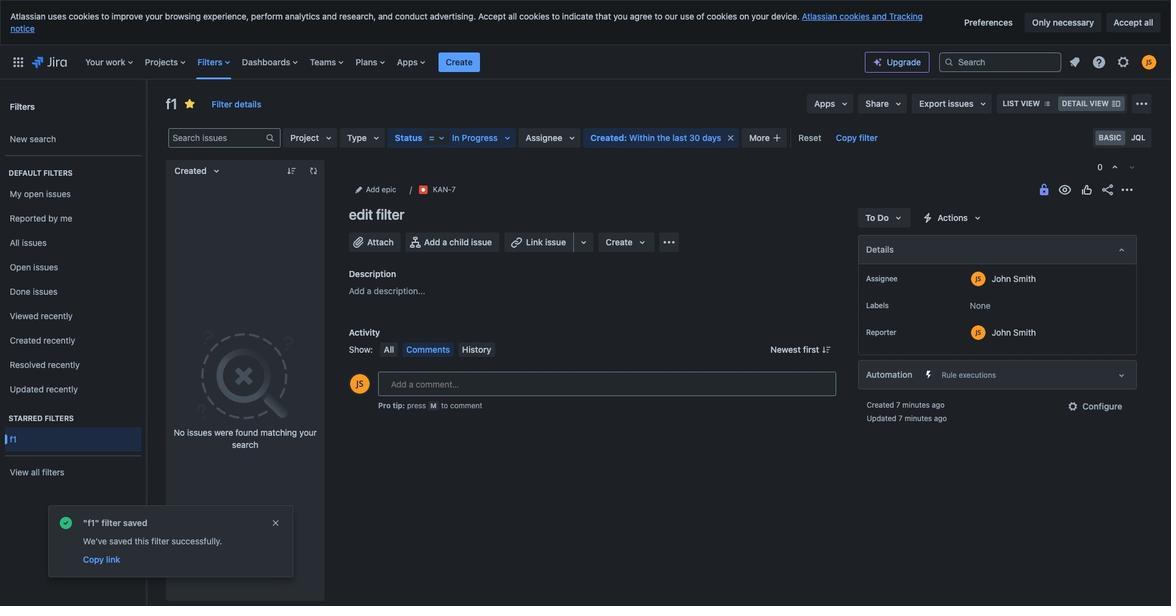 Task type: describe. For each thing, give the bounding box(es) containing it.
primary element
[[7, 45, 865, 79]]

watch options: you are not watching this issue, 0 people watching image
[[1058, 182, 1073, 197]]

settings image
[[1117, 55, 1132, 69]]

order by image
[[209, 164, 224, 178]]

starred filters group
[[5, 402, 142, 455]]

star f1 image
[[183, 96, 197, 111]]

status equals in progress element
[[395, 128, 498, 148]]

addicon image
[[773, 133, 783, 143]]

remove field image
[[724, 131, 739, 145]]

Search field
[[940, 52, 1062, 72]]



Task type: vqa. For each thing, say whether or not it's contained in the screenshot.
expand image
no



Task type: locate. For each thing, give the bounding box(es) containing it.
appswitcher icon image
[[11, 55, 26, 69]]

success image
[[59, 516, 73, 530]]

list item
[[439, 45, 480, 79]]

Search issues text field
[[169, 129, 265, 146]]

2 heading from the top
[[5, 414, 142, 424]]

automation element
[[859, 360, 1138, 389]]

jira image
[[32, 55, 67, 69], [32, 55, 67, 69]]

banner
[[0, 45, 1172, 79]]

1 horizontal spatial list
[[1064, 51, 1165, 73]]

0 horizontal spatial list
[[79, 45, 865, 79]]

dismiss image
[[271, 518, 281, 528]]

search image
[[945, 57, 955, 67]]

details element
[[859, 235, 1138, 264]]

add app image
[[662, 235, 677, 250]]

heading for default filters group
[[5, 168, 142, 178]]

menu bar
[[378, 342, 498, 357]]

1 heading from the top
[[5, 168, 142, 178]]

bug image
[[419, 185, 428, 195]]

sidebar navigation image
[[133, 94, 160, 118]]

notifications image
[[1068, 55, 1083, 69]]

help image
[[1092, 55, 1107, 69]]

your profile and settings image
[[1143, 55, 1157, 69]]

open pluggable items dropdown image
[[838, 96, 853, 111]]

copy link to issue image
[[454, 185, 463, 195]]

0 vertical spatial heading
[[5, 168, 142, 178]]

import and bulk change issues; go back to the old issue search image
[[1135, 96, 1150, 111]]

actions image
[[1121, 182, 1135, 197]]

default filters group
[[5, 156, 142, 405]]

Add a comment… field
[[378, 372, 837, 396]]

1 vertical spatial heading
[[5, 414, 142, 424]]

group
[[1108, 160, 1140, 175]]

list
[[79, 45, 865, 79], [1064, 51, 1165, 73]]

None search field
[[940, 52, 1062, 72]]

heading for starred filters group
[[5, 414, 142, 424]]

alert
[[49, 506, 293, 577]]

heading
[[5, 168, 142, 178], [5, 414, 142, 424]]

vote options: no one has voted for this issue yet. image
[[1080, 182, 1095, 197]]



